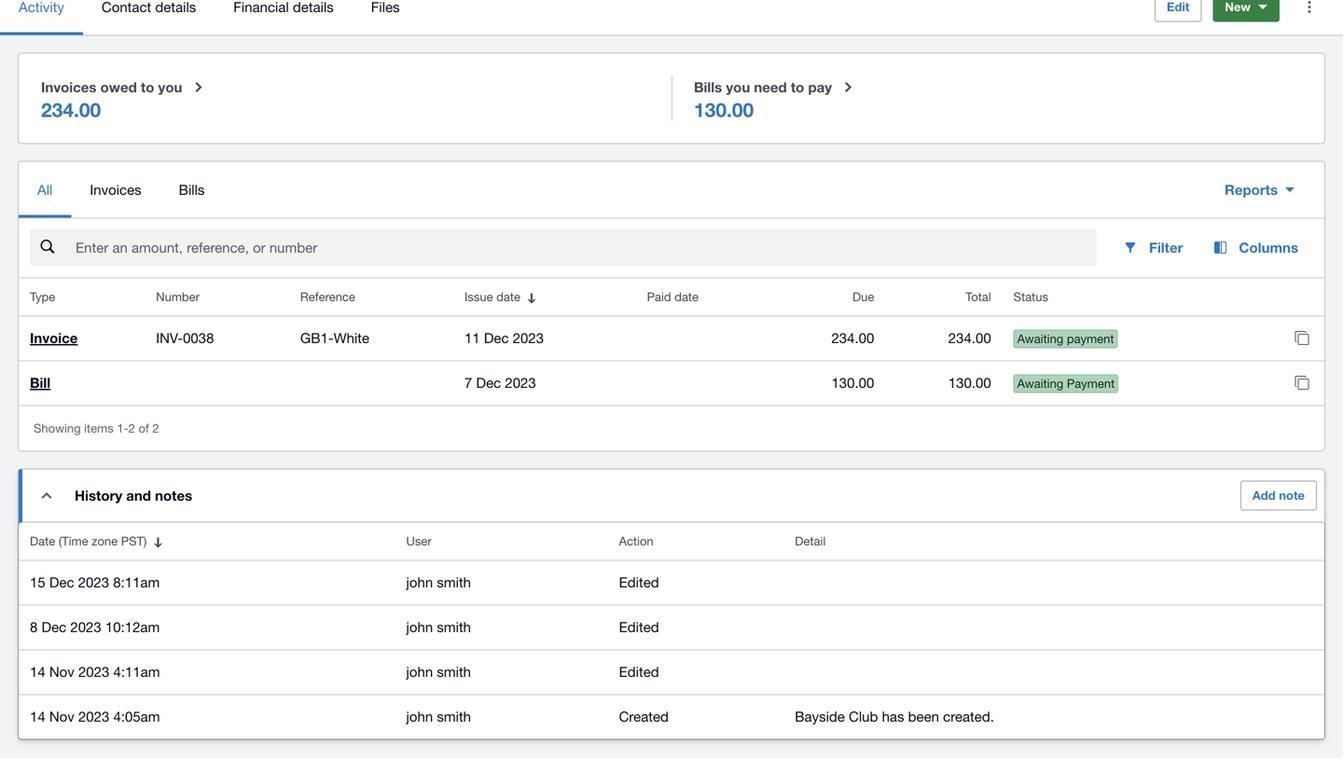 Task type: vqa. For each thing, say whether or not it's contained in the screenshot.
smith associated with 14 Nov 2023 4:05am
yes



Task type: describe. For each thing, give the bounding box(es) containing it.
2023 for 15 dec 2023 8:11am
[[78, 575, 109, 591]]

0 vertical spatial menu
[[0, 0, 1140, 36]]

inv-
[[156, 330, 183, 347]]

has
[[882, 709, 905, 726]]

10:12am
[[105, 620, 160, 636]]

filter
[[1150, 240, 1183, 257]]

showing items 1-2 of 2
[[34, 422, 159, 436]]

copy to draft bill image
[[1284, 365, 1321, 402]]

all button
[[19, 162, 71, 218]]

type
[[30, 290, 55, 305]]

invoice link
[[30, 330, 78, 347]]

edit
[[1167, 0, 1190, 15]]

add
[[1253, 489, 1276, 504]]

2023 for 14 nov 2023 4:05am
[[78, 709, 109, 726]]

total
[[966, 290, 992, 305]]

copy to draft invoice image
[[1284, 320, 1321, 357]]

user
[[406, 535, 432, 549]]

0038
[[183, 330, 214, 347]]

john for 15 dec 2023 8:11am
[[406, 575, 433, 591]]

user button
[[395, 524, 608, 561]]

date
[[30, 535, 55, 549]]

11
[[465, 330, 480, 347]]

nov for 14 nov 2023 4:11am
[[49, 664, 74, 681]]

bills for bills
[[179, 182, 205, 198]]

reports button
[[1210, 172, 1310, 209]]

columns button
[[1198, 230, 1314, 267]]

2 horizontal spatial 130.00
[[949, 375, 992, 392]]

need
[[754, 79, 787, 96]]

detail button
[[784, 524, 1325, 561]]

awaiting for invoice
[[1018, 332, 1064, 347]]

and
[[126, 488, 151, 505]]

to inside bills you need to pay 130.00
[[791, 79, 805, 96]]

gb1-
[[300, 330, 334, 347]]

notes
[[155, 488, 192, 505]]

issue date
[[465, 290, 521, 305]]

130.00 inside bills you need to pay 130.00
[[694, 99, 754, 122]]

list of accounting documents element
[[19, 279, 1325, 406]]

john for 14 nov 2023 4:05am
[[406, 709, 433, 726]]

dec for 11
[[484, 330, 509, 347]]

invoices for invoices
[[90, 182, 142, 198]]

smith for 14 nov 2023 4:05am
[[437, 709, 471, 726]]

8
[[30, 620, 38, 636]]

inv-0038
[[156, 330, 214, 347]]

smith for 14 nov 2023 4:11am
[[437, 664, 471, 681]]

14 nov 2023 4:11am
[[30, 664, 160, 681]]

menu containing all
[[19, 162, 1195, 218]]

paid
[[647, 290, 671, 305]]

list of history for this document element
[[19, 524, 1325, 740]]

1 horizontal spatial 234.00
[[832, 330, 875, 347]]

1-
[[117, 422, 128, 436]]

add note button
[[1241, 482, 1317, 511]]

bayside club has been created.
[[795, 709, 995, 726]]

note
[[1279, 489, 1305, 504]]

add note
[[1253, 489, 1305, 504]]

bills button
[[160, 162, 223, 218]]

zone
[[92, 535, 118, 549]]

7 dec 2023
[[465, 375, 536, 392]]

detail
[[795, 535, 826, 549]]

awaiting payment
[[1018, 377, 1115, 392]]

actions menu image
[[1291, 0, 1329, 26]]

pay
[[808, 79, 832, 96]]

gb1-white
[[300, 330, 370, 347]]

edited for 4:11am
[[619, 664, 659, 681]]

2023 for 8 dec 2023 10:12am
[[70, 620, 101, 636]]

15
[[30, 575, 45, 591]]

234.00 inside 'invoices owed to you 234.00'
[[41, 99, 101, 122]]

white
[[334, 330, 370, 347]]

date (time zone pst)
[[30, 535, 147, 549]]

new button
[[1213, 0, 1280, 23]]

smith for 15 dec 2023 8:11am
[[437, 575, 471, 591]]

issue date button
[[453, 279, 636, 316]]

john smith for 4:05am
[[406, 709, 471, 726]]

action
[[619, 535, 654, 549]]

history and notes
[[75, 488, 192, 505]]



Task type: locate. For each thing, give the bounding box(es) containing it.
1 vertical spatial 14
[[30, 709, 45, 726]]

edited
[[619, 575, 659, 591], [619, 620, 659, 636], [619, 664, 659, 681]]

john smith for 8:11am
[[406, 575, 471, 591]]

2 john smith from the top
[[406, 620, 471, 636]]

1 horizontal spatial date
[[675, 290, 699, 305]]

2023 down date (time zone pst)
[[78, 575, 109, 591]]

1 date from the left
[[497, 290, 521, 305]]

3 edited from the top
[[619, 664, 659, 681]]

toggle image
[[42, 493, 52, 500]]

4:05am
[[113, 709, 160, 726]]

john for 14 nov 2023 4:11am
[[406, 664, 433, 681]]

edit button
[[1155, 0, 1202, 23]]

items
[[84, 422, 114, 436]]

14
[[30, 664, 45, 681], [30, 709, 45, 726]]

2023 for 7 dec 2023
[[505, 375, 536, 392]]

4:11am
[[113, 664, 160, 681]]

2 smith from the top
[[437, 620, 471, 636]]

activity summary filters option group
[[19, 54, 1325, 144]]

1 vertical spatial menu
[[19, 162, 1195, 218]]

pst)
[[121, 535, 147, 549]]

awaiting
[[1018, 332, 1064, 347], [1018, 377, 1064, 392]]

0 horizontal spatial to
[[141, 79, 154, 96]]

2 2 from the left
[[152, 422, 159, 436]]

status
[[1014, 290, 1049, 305]]

14 for 14 nov 2023 4:11am
[[30, 664, 45, 681]]

to
[[141, 79, 154, 96], [791, 79, 805, 96]]

you inside 'invoices owed to you 234.00'
[[158, 79, 182, 96]]

you
[[158, 79, 182, 96], [726, 79, 750, 96]]

2 horizontal spatial 234.00
[[949, 330, 992, 347]]

john smith for 4:11am
[[406, 664, 471, 681]]

bills for bills you need to pay 130.00
[[694, 79, 722, 96]]

dec right "15"
[[49, 575, 74, 591]]

2023 for 11 dec 2023
[[513, 330, 544, 347]]

bills
[[694, 79, 722, 96], [179, 182, 205, 198]]

0 vertical spatial awaiting
[[1018, 332, 1064, 347]]

dec right 11
[[484, 330, 509, 347]]

1 horizontal spatial 130.00
[[832, 375, 875, 392]]

invoices inside 'button'
[[90, 182, 142, 198]]

number
[[156, 290, 200, 305]]

2023 down 11 dec 2023
[[505, 375, 536, 392]]

invoices inside 'invoices owed to you 234.00'
[[41, 79, 97, 96]]

2 nov from the top
[[49, 709, 74, 726]]

14 nov 2023 4:05am
[[30, 709, 160, 726]]

awaiting payment
[[1018, 332, 1114, 347]]

to left pay
[[791, 79, 805, 96]]

2 right of at the left bottom of page
[[152, 422, 159, 436]]

2 to from the left
[[791, 79, 805, 96]]

0 horizontal spatial bills
[[179, 182, 205, 198]]

bills left need
[[694, 79, 722, 96]]

invoices left owed on the left
[[41, 79, 97, 96]]

dec right '7'
[[476, 375, 501, 392]]

0 vertical spatial 14
[[30, 664, 45, 681]]

date (time zone pst) button
[[19, 524, 395, 561]]

234.00 down owed on the left
[[41, 99, 101, 122]]

invoices for invoices owed to you 234.00
[[41, 79, 97, 96]]

filter button
[[1108, 230, 1198, 267]]

1 vertical spatial invoices
[[90, 182, 142, 198]]

nov for 14 nov 2023 4:05am
[[49, 709, 74, 726]]

john
[[406, 575, 433, 591], [406, 620, 433, 636], [406, 664, 433, 681], [406, 709, 433, 726]]

8:11am
[[113, 575, 160, 591]]

awaiting down 'status'
[[1018, 332, 1064, 347]]

1 you from the left
[[158, 79, 182, 96]]

4 john smith from the top
[[406, 709, 471, 726]]

1 to from the left
[[141, 79, 154, 96]]

paid date
[[647, 290, 699, 305]]

2 john from the top
[[406, 620, 433, 636]]

1 smith from the top
[[437, 575, 471, 591]]

date for issue date
[[497, 290, 521, 305]]

7
[[465, 375, 472, 392]]

john smith
[[406, 575, 471, 591], [406, 620, 471, 636], [406, 664, 471, 681], [406, 709, 471, 726]]

1 vertical spatial nov
[[49, 709, 74, 726]]

bills right invoices 'button'
[[179, 182, 205, 198]]

dec for 8
[[42, 620, 66, 636]]

issue
[[465, 290, 493, 305]]

menu
[[0, 0, 1140, 36], [19, 162, 1195, 218]]

2 awaiting from the top
[[1018, 377, 1064, 392]]

1 nov from the top
[[49, 664, 74, 681]]

1 horizontal spatial 2
[[152, 422, 159, 436]]

0 horizontal spatial date
[[497, 290, 521, 305]]

edited for 8:11am
[[619, 575, 659, 591]]

created
[[619, 709, 669, 726]]

owed
[[100, 79, 137, 96]]

bills inside bills you need to pay 130.00
[[694, 79, 722, 96]]

you right owed on the left
[[158, 79, 182, 96]]

1 vertical spatial bills
[[179, 182, 205, 198]]

1 horizontal spatial bills
[[694, 79, 722, 96]]

invoices
[[41, 79, 97, 96], [90, 182, 142, 198]]

2 date from the left
[[675, 290, 699, 305]]

date for paid date
[[675, 290, 699, 305]]

history
[[75, 488, 122, 505]]

invoice
[[30, 330, 78, 347]]

2 edited from the top
[[619, 620, 659, 636]]

nov down 8 dec 2023 10:12am
[[49, 664, 74, 681]]

all
[[37, 182, 53, 198]]

2 vertical spatial edited
[[619, 664, 659, 681]]

action button
[[608, 524, 784, 561]]

4 john from the top
[[406, 709, 433, 726]]

2023 left 4:11am
[[78, 664, 109, 681]]

2 left of at the left bottom of page
[[128, 422, 135, 436]]

new
[[1225, 0, 1251, 15]]

reports
[[1225, 182, 1278, 199]]

date right 'paid'
[[675, 290, 699, 305]]

date right the "issue"
[[497, 290, 521, 305]]

been
[[908, 709, 940, 726]]

due
[[853, 290, 875, 305]]

dec right 8
[[42, 620, 66, 636]]

columns
[[1239, 240, 1299, 257]]

2023 for 14 nov 2023 4:11am
[[78, 664, 109, 681]]

234.00 down due
[[832, 330, 875, 347]]

(time
[[59, 535, 88, 549]]

to right owed on the left
[[141, 79, 154, 96]]

0 horizontal spatial you
[[158, 79, 182, 96]]

1 2 from the left
[[128, 422, 135, 436]]

club
[[849, 709, 878, 726]]

nov
[[49, 664, 74, 681], [49, 709, 74, 726]]

1 awaiting from the top
[[1018, 332, 1064, 347]]

Enter an amount, reference, or number field
[[74, 231, 1097, 266]]

1 14 from the top
[[30, 664, 45, 681]]

invoices owed to you 234.00
[[41, 79, 182, 122]]

bayside
[[795, 709, 845, 726]]

bill
[[30, 375, 51, 392]]

toggle button
[[28, 478, 65, 515]]

to inside 'invoices owed to you 234.00'
[[141, 79, 154, 96]]

payment
[[1067, 332, 1114, 347]]

2
[[128, 422, 135, 436], [152, 422, 159, 436]]

dec for 7
[[476, 375, 501, 392]]

nov down 14 nov 2023 4:11am
[[49, 709, 74, 726]]

smith for 8 dec 2023 10:12am
[[437, 620, 471, 636]]

130.00
[[694, 99, 754, 122], [832, 375, 875, 392], [949, 375, 992, 392]]

date
[[497, 290, 521, 305], [675, 290, 699, 305]]

0 vertical spatial nov
[[49, 664, 74, 681]]

1 horizontal spatial you
[[726, 79, 750, 96]]

0 horizontal spatial 130.00
[[694, 99, 754, 122]]

2023 down issue date button
[[513, 330, 544, 347]]

1 vertical spatial edited
[[619, 620, 659, 636]]

payment
[[1067, 377, 1115, 392]]

you inside bills you need to pay 130.00
[[726, 79, 750, 96]]

11 dec 2023
[[465, 330, 544, 347]]

awaiting left payment
[[1018, 377, 1064, 392]]

2 you from the left
[[726, 79, 750, 96]]

14 down 14 nov 2023 4:11am
[[30, 709, 45, 726]]

15 dec 2023 8:11am
[[30, 575, 160, 591]]

3 john from the top
[[406, 664, 433, 681]]

created.
[[943, 709, 995, 726]]

bills you need to pay 130.00
[[694, 79, 832, 122]]

invoices button
[[71, 162, 160, 218]]

1 vertical spatial awaiting
[[1018, 377, 1064, 392]]

dec
[[484, 330, 509, 347], [476, 375, 501, 392], [49, 575, 74, 591], [42, 620, 66, 636]]

showing
[[34, 422, 81, 436]]

awaiting for bill
[[1018, 377, 1064, 392]]

3 john smith from the top
[[406, 664, 471, 681]]

234.00 down total
[[949, 330, 992, 347]]

2023 down 15 dec 2023 8:11am
[[70, 620, 101, 636]]

1 john from the top
[[406, 575, 433, 591]]

reference
[[300, 290, 355, 305]]

1 john smith from the top
[[406, 575, 471, 591]]

1 horizontal spatial to
[[791, 79, 805, 96]]

8 dec 2023 10:12am
[[30, 620, 160, 636]]

john for 8 dec 2023 10:12am
[[406, 620, 433, 636]]

dec for 15
[[49, 575, 74, 591]]

you left need
[[726, 79, 750, 96]]

14 down 8
[[30, 664, 45, 681]]

of
[[139, 422, 149, 436]]

3 smith from the top
[[437, 664, 471, 681]]

14 for 14 nov 2023 4:05am
[[30, 709, 45, 726]]

smith
[[437, 575, 471, 591], [437, 620, 471, 636], [437, 664, 471, 681], [437, 709, 471, 726]]

0 vertical spatial edited
[[619, 575, 659, 591]]

0 horizontal spatial 2
[[128, 422, 135, 436]]

2023 left 4:05am
[[78, 709, 109, 726]]

0 vertical spatial bills
[[694, 79, 722, 96]]

invoices right all
[[90, 182, 142, 198]]

bills inside button
[[179, 182, 205, 198]]

john smith for 10:12am
[[406, 620, 471, 636]]

4 smith from the top
[[437, 709, 471, 726]]

edited for 10:12am
[[619, 620, 659, 636]]

date inside button
[[497, 290, 521, 305]]

1 edited from the top
[[619, 575, 659, 591]]

0 horizontal spatial 234.00
[[41, 99, 101, 122]]

0 vertical spatial invoices
[[41, 79, 97, 96]]

bill link
[[30, 375, 51, 392]]

None radio
[[30, 65, 661, 133], [683, 65, 1314, 133], [30, 65, 661, 133], [683, 65, 1314, 133]]

2 14 from the top
[[30, 709, 45, 726]]



